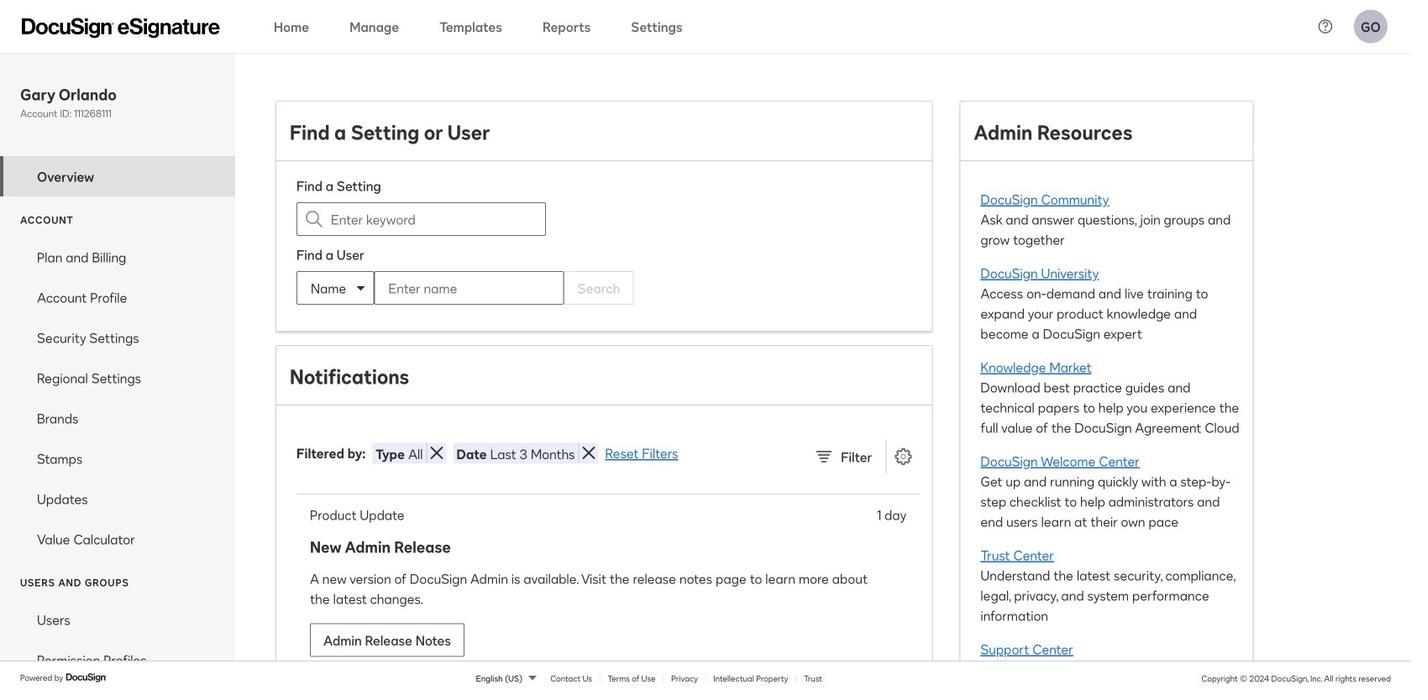 Task type: describe. For each thing, give the bounding box(es) containing it.
docusign image
[[66, 672, 108, 685]]

account element
[[0, 237, 235, 560]]

users and groups element
[[0, 600, 235, 696]]

docusign admin image
[[22, 18, 220, 38]]



Task type: vqa. For each thing, say whether or not it's contained in the screenshot.
USERS AND GROUPS element
yes



Task type: locate. For each thing, give the bounding box(es) containing it.
Enter keyword text field
[[331, 203, 512, 235]]

Enter name text field
[[375, 272, 530, 304]]



